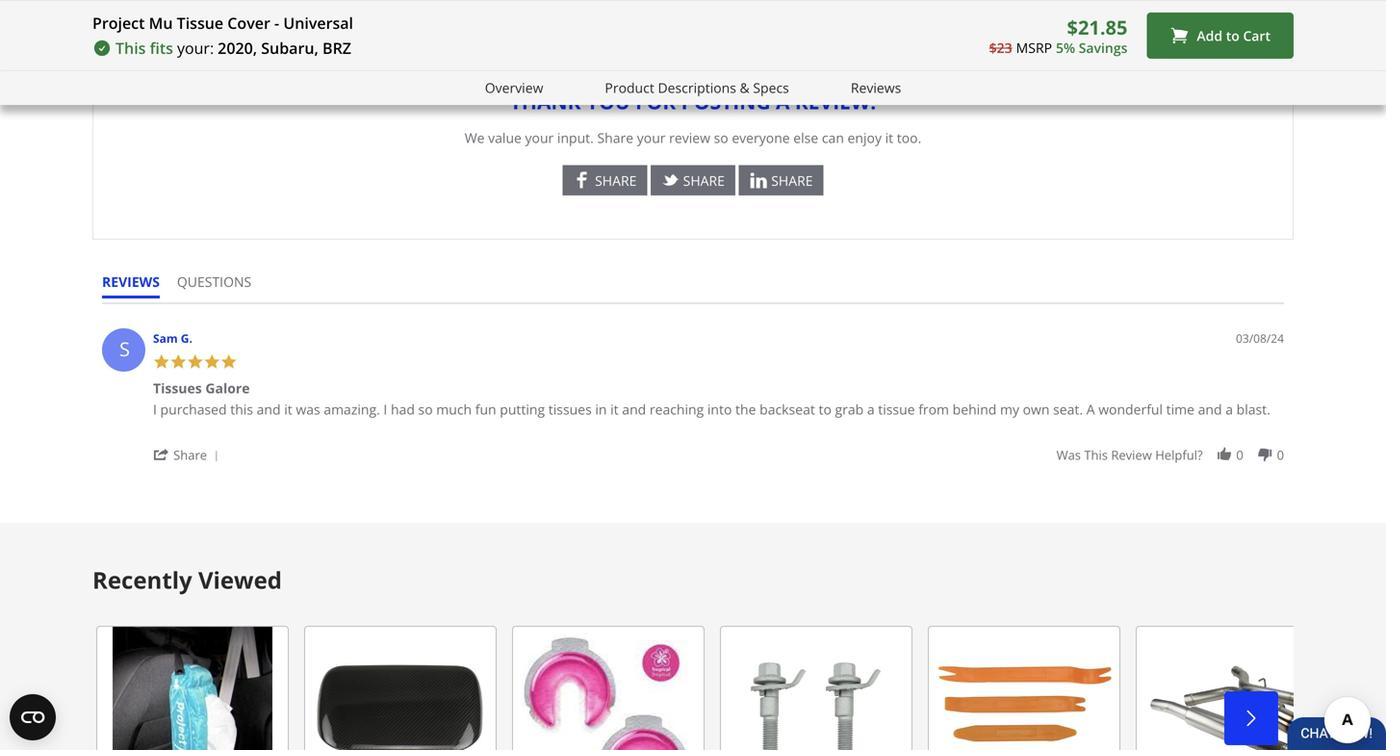 Task type: vqa. For each thing, say whether or not it's contained in the screenshot.
+1-888-885-2002 link
no



Task type: describe. For each thing, give the bounding box(es) containing it.
time
[[1167, 400, 1195, 418]]

putting
[[500, 400, 545, 418]]

group containing was this review helpful?
[[1057, 446, 1285, 464]]

was this review helpful?
[[1057, 446, 1203, 464]]

you
[[586, 88, 631, 115]]

spc81260 spc camber bolt kit front - 2015+ wrx / 2015+ sti, image
[[720, 626, 913, 750]]

1 and from the left
[[257, 400, 281, 418]]

subaru,
[[261, 38, 319, 58]]

was
[[296, 400, 320, 418]]

share for share the review on facebook 'element'
[[595, 171, 637, 190]]

vote down review by anonymous user image
[[1257, 446, 1274, 463]]

2 star image from the left
[[204, 353, 221, 370]]

1 vertical spatial this
[[1085, 446, 1109, 464]]

tissues
[[549, 400, 592, 418]]

backseat
[[760, 400, 816, 418]]

share button
[[153, 445, 226, 464]]

purchased
[[160, 400, 227, 418]]

descriptions
[[658, 78, 737, 97]]

cart
[[1244, 26, 1271, 45]]

1 i from the left
[[153, 400, 157, 418]]

recently
[[92, 564, 192, 596]]

3 star image from the left
[[221, 353, 237, 370]]

msrp
[[1017, 38, 1053, 57]]

reaching
[[650, 400, 704, 418]]

1 horizontal spatial a
[[868, 400, 875, 418]]

write a review
[[1019, 7, 1116, 25]]

viewed
[[198, 564, 282, 596]]

$23
[[990, 38, 1013, 57]]

review
[[1070, 7, 1116, 25]]

it inside thank you for posting a review "element"
[[886, 128, 894, 147]]

share inside dropdown button
[[173, 446, 207, 464]]

this
[[116, 38, 146, 58]]

share
[[598, 128, 634, 147]]

everyone
[[732, 128, 790, 147]]

tissues galore i purchased this and it was amazing. i had so much fun putting tissues in it and reaching into the backseat to grab a tissue from behind my own seat. a wonderful time and a blast.
[[153, 379, 1271, 418]]

scosche magicmount air freshener refill cartridges- tropical, image
[[512, 626, 705, 750]]

for
[[636, 88, 676, 115]]

so inside the tissues galore i purchased this and it was amazing. i had so much fun putting tissues in it and reaching into the backseat to grab a tissue from behind my own seat. a wonderful time and a blast.
[[419, 400, 433, 418]]

1 star image from the left
[[153, 353, 170, 370]]

product descriptions & specs link
[[605, 77, 790, 99]]

twitter image
[[662, 171, 680, 189]]

$21.85 $23 msrp 5% savings
[[990, 14, 1128, 57]]

to inside button
[[1227, 26, 1240, 45]]

add to cart
[[1198, 26, 1271, 45]]

questions
[[177, 272, 252, 291]]

gcsgcs-int-tool gcs interior trim panel tools - universal, image
[[928, 626, 1121, 750]]

fits
[[150, 38, 173, 58]]

tissue
[[177, 13, 224, 33]]

g.
[[181, 330, 193, 346]]

share the review on linkedin element
[[772, 171, 813, 190]]

review!
[[795, 88, 877, 115]]

1 your from the left
[[525, 128, 554, 147]]

seat.
[[1054, 400, 1084, 418]]

overview
[[485, 78, 544, 97]]

tissue
[[879, 400, 915, 418]]

2 horizontal spatial a
[[1226, 400, 1234, 418]]

linkedin image
[[750, 171, 768, 189]]

cover
[[228, 13, 270, 33]]

sam g.
[[153, 330, 193, 346]]

1 star image from the left
[[170, 353, 187, 370]]

amazing.
[[324, 400, 380, 418]]

add to cart button
[[1147, 13, 1294, 59]]

tab list containing reviews
[[102, 272, 269, 302]]

overview link
[[485, 77, 544, 99]]

this inside the tissues galore i purchased this and it was amazing. i had so much fun putting tissues in it and reaching into the backseat to grab a tissue from behind my own seat. a wonderful time and a blast.
[[230, 400, 253, 418]]

facebook image
[[574, 171, 592, 189]]

open widget image
[[10, 694, 56, 741]]

project
[[92, 13, 145, 33]]

2 i from the left
[[384, 400, 388, 418]]

helpful?
[[1156, 446, 1203, 464]]

own
[[1023, 400, 1050, 418]]

thank you for posting a review!
[[510, 88, 877, 115]]

recently viewed
[[92, 564, 282, 596]]

else
[[794, 128, 819, 147]]



Task type: locate. For each thing, give the bounding box(es) containing it.
1 horizontal spatial it
[[611, 400, 619, 418]]

this
[[230, 400, 253, 418], [1085, 446, 1109, 464]]

share right twitter icon
[[683, 171, 725, 190]]

2 horizontal spatial star image
[[221, 353, 237, 370]]

fun
[[476, 400, 497, 418]]

1 horizontal spatial your
[[637, 128, 666, 147]]

star image down the g.
[[187, 353, 204, 370]]

a left blast.
[[1226, 400, 1234, 418]]

savings
[[1079, 38, 1128, 57]]

review down thank you for posting a review!
[[669, 128, 711, 147]]

share link down "we value your input. share your review so everyone else can enjoy it too."
[[651, 166, 736, 195]]

share link
[[563, 166, 648, 195], [651, 166, 736, 195], [739, 166, 824, 195]]

0 horizontal spatial a
[[1058, 7, 1067, 25]]

i down tissues
[[153, 400, 157, 418]]

0 vertical spatial to
[[1227, 26, 1240, 45]]

a right seat.
[[1087, 400, 1096, 418]]

so inside thank you for posting a review "element"
[[714, 128, 729, 147]]

3 share link from the left
[[739, 166, 824, 195]]

0 horizontal spatial this
[[230, 400, 253, 418]]

vote up review by anonymous user image
[[1217, 446, 1233, 463]]

list containing share
[[132, 165, 1255, 200]]

posting
[[682, 88, 771, 115]]

so right had
[[419, 400, 433, 418]]

and
[[257, 400, 281, 418], [622, 400, 646, 418], [1199, 400, 1223, 418]]

0 vertical spatial a
[[1058, 7, 1067, 25]]

0 horizontal spatial star image
[[170, 353, 187, 370]]

star image up tissues galore heading
[[204, 353, 221, 370]]

1 horizontal spatial star image
[[204, 353, 221, 370]]

star image
[[153, 353, 170, 370], [187, 353, 204, 370], [221, 353, 237, 370]]

universal
[[283, 13, 353, 33]]

add
[[1198, 26, 1223, 45]]

0 horizontal spatial your
[[525, 128, 554, 147]]

1 horizontal spatial and
[[622, 400, 646, 418]]

my
[[1001, 400, 1020, 418]]

share the review on facebook element
[[595, 171, 637, 190]]

0 vertical spatial review
[[669, 128, 711, 147]]

1 horizontal spatial i
[[384, 400, 388, 418]]

your right share
[[637, 128, 666, 147]]

0 horizontal spatial review
[[669, 128, 711, 147]]

tab list
[[102, 272, 269, 302]]

input.
[[558, 128, 594, 147]]

your:
[[177, 38, 214, 58]]

it left too.
[[886, 128, 894, 147]]

the
[[736, 400, 757, 418]]

to
[[1227, 26, 1240, 45], [819, 400, 832, 418]]

a right write
[[1058, 7, 1067, 25]]

-
[[274, 13, 279, 33]]

from
[[919, 400, 950, 418]]

we value your input. share your review so everyone else can enjoy it too.
[[465, 128, 922, 147]]

review down wonderful
[[1112, 446, 1153, 464]]

wonderful
[[1099, 400, 1163, 418]]

2 your from the left
[[637, 128, 666, 147]]

product
[[605, 78, 655, 97]]

mu
[[149, 13, 173, 33]]

thank you for posting a review element
[[92, 0, 1294, 240]]

was
[[1057, 446, 1082, 464]]

to right add
[[1227, 26, 1240, 45]]

a right grab
[[868, 400, 875, 418]]

enjoy
[[848, 128, 882, 147]]

and left the was
[[257, 400, 281, 418]]

reviews link
[[851, 77, 902, 99]]

1 horizontal spatial star image
[[187, 353, 204, 370]]

grab
[[836, 400, 864, 418]]

1 vertical spatial to
[[819, 400, 832, 418]]

2020,
[[218, 38, 257, 58]]

olmdp2-wrx14-dcf olm s-line dry carbon fiber console hood cover - 2015-2017 wrx / 14-18 forester / 13-17 crosstrek, image
[[304, 626, 497, 750]]

1 vertical spatial a
[[1087, 400, 1096, 418]]

write
[[1019, 7, 1054, 25]]

star image down sam g.
[[170, 353, 187, 370]]

1 horizontal spatial to
[[1227, 26, 1240, 45]]

tomtb6090-sb02c 15-21 wrx & sti tomei expreme ti cat-back system, image
[[1136, 626, 1329, 750]]

share image
[[153, 446, 170, 463]]

0 horizontal spatial a
[[776, 88, 790, 115]]

too.
[[897, 128, 922, 147]]

share for share the review on linkedin element
[[772, 171, 813, 190]]

picture of project mu tissue cover - universal image
[[96, 626, 289, 750]]

0 vertical spatial so
[[714, 128, 729, 147]]

2 horizontal spatial and
[[1199, 400, 1223, 418]]

your
[[525, 128, 554, 147], [637, 128, 666, 147]]

$21.85
[[1068, 14, 1128, 40]]

s
[[119, 336, 130, 362]]

reviews
[[851, 78, 902, 97]]

1 vertical spatial review
[[1112, 446, 1153, 464]]

share link down everyone
[[739, 166, 824, 195]]

share
[[595, 171, 637, 190], [683, 171, 725, 190], [772, 171, 813, 190], [173, 446, 207, 464]]

share the review on twitter element
[[683, 171, 725, 190]]

1 horizontal spatial a
[[1087, 400, 1096, 418]]

1 0 from the left
[[1237, 446, 1244, 464]]

reviews
[[102, 272, 160, 291]]

2 and from the left
[[622, 400, 646, 418]]

behind
[[953, 400, 997, 418]]

0 right the vote down review by anonymous user icon
[[1278, 446, 1285, 464]]

this right was
[[1085, 446, 1109, 464]]

a inside "write a review" dropdown button
[[1058, 7, 1067, 25]]

blast.
[[1237, 400, 1271, 418]]

3 and from the left
[[1199, 400, 1223, 418]]

list inside thank you for posting a review "element"
[[132, 165, 1255, 200]]

product descriptions & specs
[[605, 78, 790, 97]]

0 horizontal spatial i
[[153, 400, 157, 418]]

write a review button
[[980, 0, 1128, 34]]

2 horizontal spatial share link
[[739, 166, 824, 195]]

to left grab
[[819, 400, 832, 418]]

to inside the tissues galore i purchased this and it was amazing. i had so much fun putting tissues in it and reaching into the backseat to grab a tissue from behind my own seat. a wonderful time and a blast.
[[819, 400, 832, 418]]

0 horizontal spatial share link
[[563, 166, 648, 195]]

1 horizontal spatial this
[[1085, 446, 1109, 464]]

in
[[596, 400, 607, 418]]

1 horizontal spatial review
[[1112, 446, 1153, 464]]

we
[[465, 128, 485, 147]]

0 horizontal spatial it
[[284, 400, 293, 418]]

so down posting
[[714, 128, 729, 147]]

share right linkedin icon
[[772, 171, 813, 190]]

project mu tissue cover - universal
[[92, 13, 353, 33]]

and right in
[[622, 400, 646, 418]]

tissues
[[153, 379, 202, 397]]

and right time at the right bottom
[[1199, 400, 1223, 418]]

0 horizontal spatial and
[[257, 400, 281, 418]]

0 horizontal spatial star image
[[153, 353, 170, 370]]

much
[[437, 400, 472, 418]]

1 share link from the left
[[563, 166, 648, 195]]

this fits your: 2020, subaru, brz
[[116, 38, 352, 58]]

0 horizontal spatial to
[[819, 400, 832, 418]]

03/08/24
[[1237, 330, 1285, 346]]

share for share the review on twitter element
[[683, 171, 725, 190]]

a inside "element"
[[776, 88, 790, 115]]

a
[[1058, 7, 1067, 25], [1087, 400, 1096, 418]]

review inside "element"
[[669, 128, 711, 147]]

thank
[[510, 88, 581, 115]]

a
[[776, 88, 790, 115], [868, 400, 875, 418], [1226, 400, 1234, 418]]

0 right vote up review by anonymous user icon
[[1237, 446, 1244, 464]]

review date 03/08/24 element
[[1237, 330, 1285, 347]]

1 horizontal spatial share link
[[651, 166, 736, 195]]

galore
[[205, 379, 250, 397]]

2 star image from the left
[[187, 353, 204, 370]]

2 0 from the left
[[1278, 446, 1285, 464]]

0
[[1237, 446, 1244, 464], [1278, 446, 1285, 464]]

into
[[708, 400, 732, 418]]

0 horizontal spatial so
[[419, 400, 433, 418]]

star image down the sam
[[153, 353, 170, 370]]

1 horizontal spatial 0
[[1278, 446, 1285, 464]]

1 horizontal spatial so
[[714, 128, 729, 147]]

it left the was
[[284, 400, 293, 418]]

can
[[822, 128, 845, 147]]

had
[[391, 400, 415, 418]]

a inside the tissues galore i purchased this and it was amazing. i had so much fun putting tissues in it and reaching into the backseat to grab a tissue from behind my own seat. a wonderful time and a blast.
[[1087, 400, 1096, 418]]

&
[[740, 78, 750, 97]]

i left had
[[384, 400, 388, 418]]

tissues galore heading
[[153, 379, 250, 401]]

it right in
[[611, 400, 619, 418]]

your right value
[[525, 128, 554, 147]]

sam
[[153, 330, 178, 346]]

list
[[132, 165, 1255, 200]]

group
[[1057, 446, 1285, 464]]

this down galore
[[230, 400, 253, 418]]

i
[[153, 400, 157, 418], [384, 400, 388, 418]]

5%
[[1057, 38, 1076, 57]]

brz
[[323, 38, 352, 58]]

0 vertical spatial this
[[230, 400, 253, 418]]

star image up galore
[[221, 353, 237, 370]]

2 share link from the left
[[651, 166, 736, 195]]

1 vertical spatial so
[[419, 400, 433, 418]]

share link down share
[[563, 166, 648, 195]]

star image
[[170, 353, 187, 370], [204, 353, 221, 370]]

so
[[714, 128, 729, 147], [419, 400, 433, 418]]

a right "&"
[[776, 88, 790, 115]]

2 horizontal spatial it
[[886, 128, 894, 147]]

value
[[488, 128, 522, 147]]

share right "facebook" image
[[595, 171, 637, 190]]

specs
[[754, 78, 790, 97]]

share left seperator image
[[173, 446, 207, 464]]

0 horizontal spatial 0
[[1237, 446, 1244, 464]]

seperator image
[[211, 451, 222, 462]]



